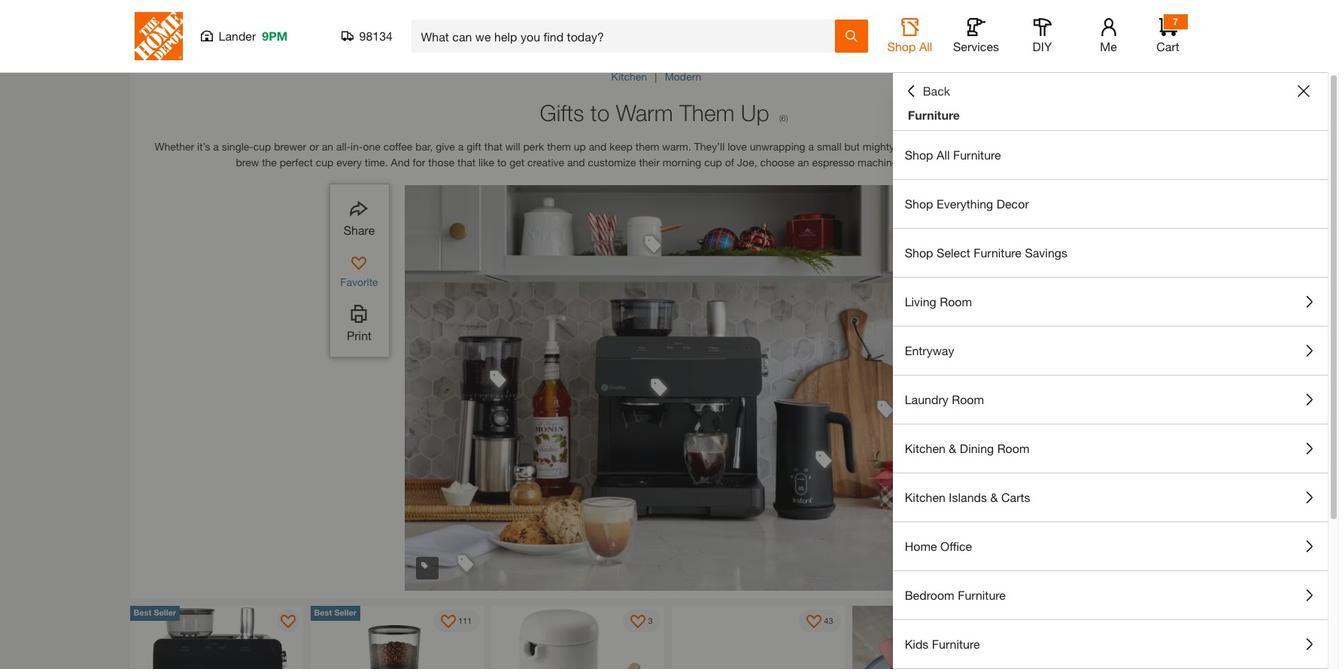 Task type: vqa. For each thing, say whether or not it's contained in the screenshot.
BEST SELLER associated with 16 oz. Stainless Steel Conical Coffee Grinder with Adjustable Settings image
yes



Task type: locate. For each thing, give the bounding box(es) containing it.
1 vertical spatial an
[[798, 156, 809, 169]]

of down love
[[725, 156, 735, 169]]

furniture inside bedroom furniture button
[[958, 588, 1006, 602]]

0 horizontal spatial an
[[322, 140, 333, 153]]

and
[[589, 140, 607, 153], [1108, 140, 1126, 153], [567, 156, 585, 169]]

cup left every at left
[[316, 156, 334, 169]]

shop for shop all
[[888, 39, 916, 53]]

whether
[[155, 140, 194, 153]]

drawer close image
[[1298, 85, 1310, 97]]

2 best from the left
[[314, 607, 332, 617]]

1 of from the left
[[725, 156, 735, 169]]

best seller
[[134, 607, 176, 617], [314, 607, 357, 617]]

shop by room link
[[177, 20, 248, 33]]

1 vertical spatial to
[[497, 156, 507, 169]]

mugs.
[[1063, 156, 1092, 169]]

1 horizontal spatial coffee
[[898, 140, 927, 153]]

1 vertical spatial kitchen link
[[612, 70, 650, 83]]

all right the milk
[[937, 148, 950, 162]]

menu containing shop all furniture
[[893, 131, 1328, 669]]

shop for shop all furniture
[[905, 148, 934, 162]]

0 horizontal spatial home
[[130, 20, 158, 33]]

1 horizontal spatial of
[[1007, 156, 1016, 169]]

and right up
[[589, 140, 607, 153]]

them up the their
[[636, 140, 660, 153]]

everything
[[937, 196, 994, 211]]

1 horizontal spatial all
[[937, 148, 950, 162]]

1 horizontal spatial cup
[[316, 156, 334, 169]]

back
[[923, 84, 951, 98]]

living room button
[[893, 278, 1328, 326]]

0 horizontal spatial best seller
[[134, 607, 176, 617]]

0 horizontal spatial all
[[920, 39, 933, 53]]

up
[[741, 99, 770, 126]]

1 vertical spatial all
[[937, 148, 950, 162]]

icon image
[[416, 557, 428, 569]]

mighty
[[863, 140, 895, 153]]

room right living
[[940, 294, 973, 309]]

home office button
[[893, 522, 1328, 570]]

shop left "by"
[[177, 20, 202, 33]]

cup down they'll
[[705, 156, 722, 169]]

menu
[[893, 131, 1328, 669]]

kitchen for kitchen link to the top
[[267, 20, 303, 33]]

to right gifts
[[591, 99, 610, 126]]

one
[[363, 140, 381, 153]]

0 vertical spatial to
[[591, 99, 610, 126]]

kitchen right lander
[[267, 20, 303, 33]]

shop all button
[[886, 18, 934, 54]]

shop everything decor
[[905, 196, 1029, 211]]

1 horizontal spatial an
[[798, 156, 809, 169]]

1 best from the left
[[134, 607, 152, 617]]

background image
[[405, 185, 924, 591]]

0 horizontal spatial kitchen link
[[267, 20, 303, 33]]

shop up the back button
[[888, 39, 916, 53]]

an
[[322, 140, 333, 153], [798, 156, 809, 169]]

2 them from the left
[[636, 140, 660, 153]]

of right set
[[1007, 156, 1016, 169]]

cup up the on the top left of the page
[[253, 140, 271, 153]]

1 them from the left
[[547, 140, 571, 153]]

print
[[347, 328, 372, 342]]

from
[[973, 140, 994, 153]]

shop down the milk
[[905, 196, 934, 211]]

a
[[213, 140, 219, 153], [458, 140, 464, 153], [809, 140, 814, 153], [904, 156, 910, 169], [981, 156, 987, 169]]

coffee up the milk
[[898, 140, 927, 153]]

shop inside "link"
[[905, 245, 934, 260]]

cuisinart,
[[1034, 140, 1078, 153]]

select
[[937, 245, 971, 260]]

or down "from"
[[968, 156, 978, 169]]

0 horizontal spatial of
[[725, 156, 735, 169]]

shop select furniture savings
[[905, 245, 1068, 260]]

that up the like
[[484, 140, 503, 153]]

seller
[[154, 607, 176, 617], [334, 607, 357, 617]]

1 horizontal spatial that
[[484, 140, 503, 153]]

a left set
[[981, 156, 987, 169]]

home link
[[130, 20, 158, 33]]

7
[[1173, 16, 1178, 27]]

shop for shop by room
[[177, 20, 202, 33]]

&
[[949, 441, 957, 455], [991, 490, 998, 504]]

kitchen link right lander
[[267, 20, 303, 33]]

1 horizontal spatial &
[[991, 490, 998, 504]]

2 seller from the left
[[334, 607, 357, 617]]

kitchen link
[[267, 20, 303, 33], [612, 70, 650, 83]]

lander
[[219, 29, 256, 43]]

2 horizontal spatial and
[[1108, 140, 1126, 153]]

1 horizontal spatial and
[[589, 140, 607, 153]]

shop left frother
[[905, 148, 934, 162]]

black milk frother image
[[1033, 606, 1206, 669]]

home left "by"
[[130, 20, 158, 33]]

and down up
[[567, 156, 585, 169]]

home inside button
[[905, 539, 937, 553]]

the
[[262, 156, 277, 169]]

home for home office
[[905, 539, 937, 553]]

milk
[[913, 156, 932, 169]]

lander 9pm
[[219, 29, 288, 43]]

0 horizontal spatial them
[[547, 140, 571, 153]]

1 horizontal spatial or
[[968, 156, 978, 169]]

home left office
[[905, 539, 937, 553]]

get
[[510, 156, 525, 169]]

cup
[[253, 140, 271, 153], [316, 156, 334, 169], [705, 156, 722, 169]]

98134
[[359, 29, 393, 43]]

kitchen left islands
[[905, 490, 946, 504]]

to inside whether it's a single-cup brewer or an all-in-one coffee bar, give a gift that will perk them up and keep them warm. they'll love unwrapping a small but mighty coffee machine from keurig, cuisinart, ninja and more that brew the perfect cup every time. and for those that like to get creative and customize their morning cup of joe, choose an espresso machine, a milk frother or a set of specialty mugs.
[[497, 156, 507, 169]]

0 horizontal spatial coffee
[[384, 140, 413, 153]]

room right laundry
[[952, 392, 985, 406]]

furniture
[[908, 108, 960, 122], [954, 148, 1002, 162], [974, 245, 1022, 260], [958, 588, 1006, 602], [932, 637, 980, 651]]

1 horizontal spatial seller
[[334, 607, 357, 617]]

and right ninja
[[1108, 140, 1126, 153]]

machine
[[930, 140, 970, 153]]

love
[[728, 140, 747, 153]]

that
[[484, 140, 503, 153], [1156, 140, 1174, 153], [458, 156, 476, 169]]

brewer
[[274, 140, 307, 153]]

that down gift
[[458, 156, 476, 169]]

kids furniture
[[905, 637, 980, 651]]

& left dining
[[949, 441, 957, 455]]

machine,
[[858, 156, 901, 169]]

1 vertical spatial home
[[905, 539, 937, 553]]

kitchen islands & carts button
[[893, 473, 1328, 522]]

to left the get
[[497, 156, 507, 169]]

0 vertical spatial all
[[920, 39, 933, 53]]

or up 'perfect'
[[309, 140, 319, 153]]

an right the 'choose'
[[798, 156, 809, 169]]

all up the back button
[[920, 39, 933, 53]]

gift
[[467, 140, 482, 153]]

0 horizontal spatial to
[[497, 156, 507, 169]]

best
[[134, 607, 152, 617], [314, 607, 332, 617]]

shop inside button
[[888, 39, 916, 53]]

home office
[[905, 539, 973, 553]]

brew
[[236, 156, 259, 169]]

bedroom furniture button
[[893, 571, 1328, 619]]

coffee up and
[[384, 140, 413, 153]]

warm.
[[663, 140, 692, 153]]

0 horizontal spatial or
[[309, 140, 319, 153]]

0 horizontal spatial seller
[[154, 607, 176, 617]]

2 best seller from the left
[[314, 607, 357, 617]]

shop all furniture
[[905, 148, 1002, 162]]

1 horizontal spatial home
[[905, 539, 937, 553]]

0 horizontal spatial &
[[949, 441, 957, 455]]

1 best seller from the left
[[134, 607, 176, 617]]

frother
[[935, 156, 965, 169]]

1 horizontal spatial best seller
[[314, 607, 357, 617]]

by
[[205, 20, 217, 33]]

coffee
[[384, 140, 413, 153], [898, 140, 927, 153]]

all inside button
[[920, 39, 933, 53]]

shop
[[177, 20, 202, 33], [888, 39, 916, 53], [905, 148, 934, 162], [905, 196, 934, 211], [905, 245, 934, 260]]

kitchen islands & carts
[[905, 490, 1031, 504]]

shop left select in the top right of the page
[[905, 245, 934, 260]]

small
[[817, 140, 842, 153]]

bedroom furniture
[[905, 588, 1006, 602]]

0 vertical spatial home
[[130, 20, 158, 33]]

1 horizontal spatial them
[[636, 140, 660, 153]]

0 vertical spatial an
[[322, 140, 333, 153]]

furniture inside shop select furniture savings "link"
[[974, 245, 1022, 260]]

back button
[[905, 84, 951, 99]]

& left carts
[[991, 490, 998, 504]]

0 horizontal spatial best
[[134, 607, 152, 617]]

gifts to warm them up
[[540, 99, 770, 126]]

an left all-
[[322, 140, 333, 153]]

kitchen down laundry
[[905, 441, 946, 455]]

2 of from the left
[[1007, 156, 1016, 169]]

kitchen up warm
[[612, 70, 647, 83]]

1 vertical spatial or
[[968, 156, 978, 169]]

9pm
[[262, 29, 288, 43]]

kitchen link up warm
[[612, 70, 650, 83]]

modern
[[665, 70, 702, 83]]

bar,
[[416, 140, 433, 153]]

that right more
[[1156, 140, 1174, 153]]

furniture inside kids furniture button
[[932, 637, 980, 651]]

1 horizontal spatial best
[[314, 607, 332, 617]]

me button
[[1085, 18, 1133, 54]]

specialty
[[1019, 156, 1060, 169]]

seller for 1- cup semi automatic espresso machine in black with built-in grinder, frother, frothing pitcher, and wifi connected image
[[154, 607, 176, 617]]

6
[[782, 113, 786, 123]]

shop for shop select furniture savings
[[905, 245, 934, 260]]

2 horizontal spatial cup
[[705, 156, 722, 169]]

0 vertical spatial or
[[309, 140, 319, 153]]

up
[[574, 140, 586, 153]]

them up creative
[[547, 140, 571, 153]]

1 seller from the left
[[154, 607, 176, 617]]

laundry room
[[905, 392, 985, 406]]



Task type: describe. For each thing, give the bounding box(es) containing it.
perk
[[523, 140, 544, 153]]

savings
[[1025, 245, 1068, 260]]

perfect
[[280, 156, 313, 169]]

cart
[[1157, 39, 1180, 53]]

laundry room button
[[893, 376, 1328, 424]]

best for 1- cup semi automatic espresso machine in black with built-in grinder, frother, frothing pitcher, and wifi connected image
[[134, 607, 152, 617]]

living room
[[905, 294, 973, 309]]

more
[[1129, 140, 1153, 153]]

kids furniture button
[[893, 620, 1328, 668]]

shop all
[[888, 39, 933, 53]]

services
[[954, 39, 999, 53]]

shop for shop everything decor
[[905, 196, 934, 211]]

0 vertical spatial &
[[949, 441, 957, 455]]

shop by room
[[177, 20, 248, 33]]

kitchen for kitchen & dining room
[[905, 441, 946, 455]]

services button
[[952, 18, 1001, 54]]

1 coffee from the left
[[384, 140, 413, 153]]

me
[[1101, 39, 1117, 53]]

2 horizontal spatial that
[[1156, 140, 1174, 153]]

espresso
[[812, 156, 855, 169]]

round paddleboard image
[[672, 606, 845, 669]]

98134 button
[[341, 29, 393, 44]]

furniture inside the shop all furniture link
[[954, 148, 1002, 162]]

best seller for 1- cup semi automatic espresso machine in black with built-in grinder, frother, frothing pitcher, and wifi connected image
[[134, 607, 176, 617]]

and
[[391, 156, 410, 169]]

room right dining
[[998, 441, 1030, 455]]

for
[[413, 156, 426, 169]]

1 horizontal spatial to
[[591, 99, 610, 126]]

warm
[[616, 99, 673, 126]]

shop select furniture savings link
[[893, 229, 1328, 277]]

a left gift
[[458, 140, 464, 153]]

but
[[845, 140, 860, 153]]

carts
[[1002, 490, 1031, 504]]

1- cup semi automatic espresso machine in black with built-in grinder, frother, frothing pitcher, and wifi connected image
[[130, 606, 303, 669]]

in-
[[351, 140, 363, 153]]

every
[[337, 156, 362, 169]]

their
[[639, 156, 660, 169]]

)
[[786, 113, 788, 123]]

16 oz. stainless steel conical coffee grinder with adjustable settings image
[[310, 606, 484, 669]]

a left small
[[809, 140, 814, 153]]

a right it's
[[213, 140, 219, 153]]

0 horizontal spatial and
[[567, 156, 585, 169]]

print button
[[335, 302, 384, 345]]

feedback link image
[[1319, 254, 1340, 336]]

all for shop all
[[920, 39, 933, 53]]

diy button
[[1019, 18, 1067, 54]]

living
[[905, 294, 937, 309]]

kitchen for the rightmost kitchen link
[[612, 70, 647, 83]]

entryway button
[[893, 327, 1328, 375]]

give
[[436, 140, 455, 153]]

customize
[[588, 156, 636, 169]]

What can we help you find today? search field
[[421, 20, 834, 52]]

1 horizontal spatial kitchen link
[[612, 70, 650, 83]]

kids
[[905, 637, 929, 651]]

unwrapping
[[750, 140, 806, 153]]

all for shop all furniture
[[937, 148, 950, 162]]

it's
[[197, 140, 210, 153]]

best seller for '16 oz. stainless steel conical coffee grinder with adjustable settings' image
[[314, 607, 357, 617]]

share button
[[332, 196, 387, 239]]

all-
[[336, 140, 351, 153]]

kitchen & dining room button
[[893, 424, 1328, 473]]

0 horizontal spatial that
[[458, 156, 476, 169]]

share
[[344, 223, 375, 237]]

18 in. x 18 in.  polyester poplin napkin (10-pack) image
[[852, 606, 1025, 669]]

decor
[[997, 196, 1029, 211]]

cart 7
[[1157, 16, 1180, 53]]

dining
[[960, 441, 994, 455]]

morning
[[663, 156, 702, 169]]

a left the milk
[[904, 156, 910, 169]]

those
[[428, 156, 455, 169]]

whether it's a single-cup brewer or an all-in-one coffee bar, give a gift that will perk them up and keep them warm. they'll love unwrapping a small but mighty coffee machine from keurig, cuisinart, ninja and more that brew the perfect cup every time. and for those that like to get creative and customize their morning cup of joe, choose an espresso machine, a milk frother or a set of specialty mugs.
[[155, 140, 1174, 169]]

kitchen for kitchen islands & carts
[[905, 490, 946, 504]]

0 vertical spatial kitchen link
[[267, 20, 303, 33]]

keurig,
[[997, 140, 1031, 153]]

the home depot logo image
[[134, 12, 183, 60]]

shop all furniture link
[[893, 131, 1328, 179]]

kitchen & dining room
[[905, 441, 1030, 455]]

set
[[989, 156, 1004, 169]]

home for home link
[[130, 20, 158, 33]]

entryway
[[905, 343, 955, 357]]

time.
[[365, 156, 388, 169]]

office
[[941, 539, 973, 553]]

choose
[[760, 156, 795, 169]]

bedroom
[[905, 588, 955, 602]]

2 coffee from the left
[[898, 140, 927, 153]]

(
[[780, 113, 782, 123]]

seller for '16 oz. stainless steel conical coffee grinder with adjustable settings' image
[[334, 607, 357, 617]]

diy
[[1033, 39, 1052, 53]]

6.7 oz. matte white ceramic coffee and tea sugar and creamer set image
[[491, 606, 664, 669]]

they'll
[[695, 140, 725, 153]]

1 vertical spatial &
[[991, 490, 998, 504]]

will
[[506, 140, 521, 153]]

gifts
[[540, 99, 584, 126]]

like
[[479, 156, 494, 169]]

islands
[[949, 490, 987, 504]]

creative
[[528, 156, 565, 169]]

best for '16 oz. stainless steel conical coffee grinder with adjustable settings' image
[[314, 607, 332, 617]]

laundry
[[905, 392, 949, 406]]

ninja
[[1081, 140, 1105, 153]]

single-
[[222, 140, 253, 153]]

keep
[[610, 140, 633, 153]]

room right "by"
[[220, 20, 248, 33]]

0 horizontal spatial cup
[[253, 140, 271, 153]]



